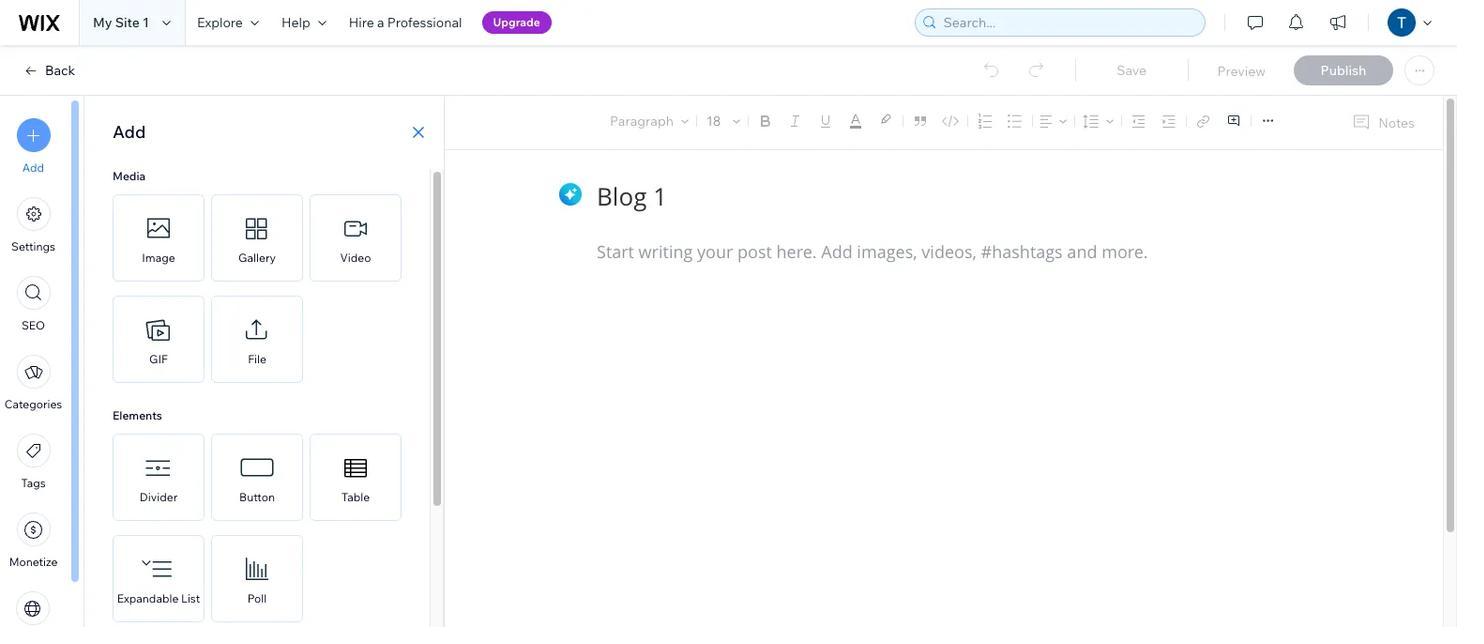 Task type: locate. For each thing, give the bounding box(es) containing it.
paragraph button
[[607, 108, 693, 134]]

a
[[377, 14, 385, 31]]

menu containing add
[[0, 107, 67, 627]]

list
[[181, 591, 200, 606]]

add up settings button
[[22, 161, 44, 175]]

hire
[[349, 14, 374, 31]]

back
[[45, 62, 75, 79]]

help
[[282, 14, 311, 31]]

paragraph
[[610, 113, 674, 130]]

1 vertical spatial add
[[22, 161, 44, 175]]

hire a professional
[[349, 14, 462, 31]]

poll
[[248, 591, 267, 606]]

media
[[113, 169, 146, 183]]

upgrade
[[493, 15, 541, 29]]

seo
[[22, 318, 45, 332]]

menu
[[0, 107, 67, 627]]

table
[[342, 490, 370, 504]]

0 vertical spatial add
[[113, 121, 146, 143]]

upgrade button
[[482, 11, 552, 34]]

expandable list
[[117, 591, 200, 606]]

categories
[[5, 397, 62, 411]]

Search... field
[[938, 9, 1200, 36]]

add up media
[[113, 121, 146, 143]]

file
[[248, 352, 266, 366]]

settings
[[11, 239, 55, 253]]

hire a professional link
[[338, 0, 474, 45]]

back button
[[23, 62, 75, 79]]

0 horizontal spatial add
[[22, 161, 44, 175]]

site
[[115, 14, 140, 31]]

Add a Catchy Title text field
[[597, 180, 1279, 213]]

elements
[[113, 408, 162, 422]]

add button
[[16, 118, 50, 175]]

seo button
[[16, 276, 50, 332]]

notes
[[1379, 114, 1416, 131]]

tags
[[21, 476, 46, 490]]

1 horizontal spatial add
[[113, 121, 146, 143]]

notes button
[[1346, 110, 1421, 135]]

add
[[113, 121, 146, 143], [22, 161, 44, 175]]

1
[[143, 14, 149, 31]]

tags button
[[16, 434, 50, 490]]

button
[[239, 490, 275, 504]]

my site 1
[[93, 14, 149, 31]]



Task type: vqa. For each thing, say whether or not it's contained in the screenshot.
the top Add
yes



Task type: describe. For each thing, give the bounding box(es) containing it.
gif
[[149, 352, 168, 366]]

divider
[[140, 490, 178, 504]]

help button
[[270, 0, 338, 45]]

monetize
[[9, 555, 58, 569]]

gallery
[[239, 251, 276, 265]]

explore
[[197, 14, 243, 31]]

professional
[[387, 14, 462, 31]]

expandable
[[117, 591, 179, 606]]

image
[[142, 251, 175, 265]]

categories button
[[5, 355, 62, 411]]

add inside button
[[22, 161, 44, 175]]

my
[[93, 14, 112, 31]]

video
[[340, 251, 371, 265]]

settings button
[[11, 197, 55, 253]]

monetize button
[[9, 513, 58, 569]]



